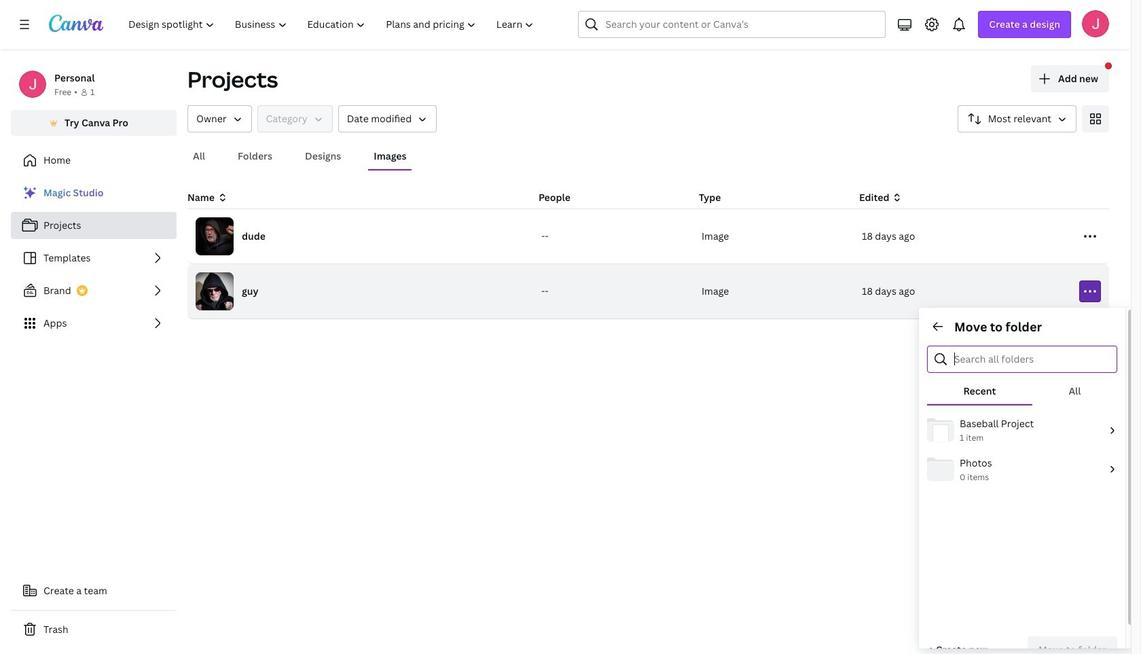 Task type: describe. For each thing, give the bounding box(es) containing it.
1 vertical spatial list
[[919, 411, 1126, 489]]

Owner button
[[188, 105, 252, 132]]

Search search field
[[606, 12, 859, 37]]

Sort by button
[[958, 105, 1077, 132]]



Task type: locate. For each thing, give the bounding box(es) containing it.
1 horizontal spatial list
[[919, 411, 1126, 489]]

0 horizontal spatial list
[[11, 179, 177, 337]]

Search all folders search field
[[955, 347, 1109, 372]]

list
[[11, 179, 177, 337], [919, 411, 1126, 489]]

Date modified button
[[338, 105, 437, 132]]

top level navigation element
[[120, 11, 546, 38]]

0 vertical spatial list
[[11, 179, 177, 337]]

None search field
[[578, 11, 886, 38]]

james peterson image
[[1082, 10, 1110, 37]]

Category button
[[257, 105, 333, 132]]



Task type: vqa. For each thing, say whether or not it's contained in the screenshot.
the Instagram Post
no



